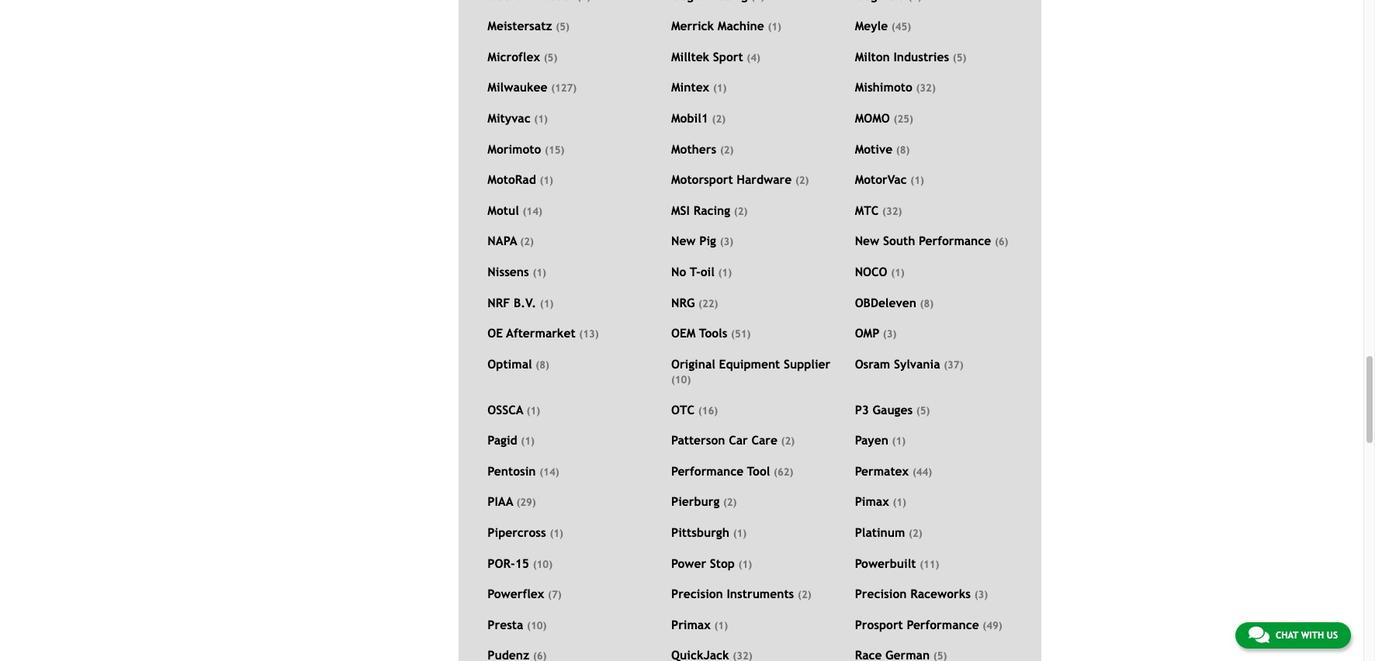 Task type: vqa. For each thing, say whether or not it's contained in the screenshot.


Task type: describe. For each thing, give the bounding box(es) containing it.
(1) for ossca
[[527, 405, 540, 417]]

pentosin (14)
[[488, 464, 559, 478]]

new pig (3)
[[671, 234, 733, 248]]

machine
[[718, 19, 764, 33]]

noco (1)
[[855, 265, 905, 279]]

racing
[[693, 203, 730, 217]]

(5) inside meistersatz (5)
[[556, 21, 569, 33]]

(37)
[[944, 359, 963, 371]]

p3 gauges (5)
[[855, 403, 930, 417]]

permatex
[[855, 464, 909, 478]]

(32) for mtc
[[882, 205, 902, 217]]

meyle
[[855, 19, 888, 33]]

(6)
[[995, 236, 1008, 248]]

patterson car care (2)
[[671, 433, 795, 447]]

omp (3)
[[855, 326, 897, 340]]

mtc (32)
[[855, 203, 902, 217]]

(1) for mityvac
[[534, 113, 548, 125]]

motul
[[488, 203, 519, 217]]

nrg
[[671, 295, 695, 309]]

(11)
[[920, 558, 939, 570]]

(127)
[[551, 83, 577, 94]]

(10) inside original equipment supplier (10)
[[671, 374, 691, 386]]

pimax (1)
[[855, 495, 906, 509]]

morimoto
[[488, 142, 541, 156]]

car
[[729, 433, 748, 447]]

tool
[[747, 464, 770, 478]]

mobil1
[[671, 111, 708, 125]]

omp
[[855, 326, 879, 340]]

milwaukee
[[488, 80, 547, 94]]

presta (10)
[[488, 618, 547, 632]]

(1) for motorvac
[[911, 175, 924, 186]]

permatex (44)
[[855, 464, 932, 478]]

prosport performance (49)
[[855, 618, 1002, 632]]

(2) inside napa (2)
[[520, 236, 534, 248]]

power
[[671, 556, 706, 570]]

(7)
[[548, 589, 562, 601]]

stop
[[710, 556, 735, 570]]

(10) inside por-15 (10)
[[533, 558, 553, 570]]

primax (1)
[[671, 618, 728, 632]]

chat with us link
[[1235, 622, 1351, 649]]

msi
[[671, 203, 690, 217]]

mishimoto (32)
[[855, 80, 936, 94]]

obdeleven
[[855, 295, 916, 309]]

hardware
[[737, 172, 792, 186]]

us
[[1327, 630, 1338, 641]]

(1) inside merrick machine (1)
[[768, 21, 781, 33]]

(1) for pittsburgh
[[733, 528, 747, 539]]

nissens (1)
[[488, 265, 546, 279]]

p3
[[855, 403, 869, 417]]

piaa
[[488, 495, 513, 509]]

milltek
[[671, 50, 709, 64]]

(4)
[[747, 52, 760, 64]]

ossca
[[488, 403, 523, 417]]

(3) inside omp (3)
[[883, 328, 897, 340]]

primax
[[671, 618, 711, 632]]

pierburg
[[671, 495, 720, 509]]

momo
[[855, 111, 890, 125]]

pittsburgh (1)
[[671, 525, 747, 539]]

nrf
[[488, 295, 510, 309]]

payen
[[855, 433, 888, 447]]

(1) for primax
[[714, 620, 728, 632]]

comments image
[[1249, 625, 1269, 644]]

motive
[[855, 142, 893, 156]]

0 vertical spatial performance
[[919, 234, 991, 248]]

with
[[1301, 630, 1324, 641]]

nrg (22)
[[671, 295, 718, 309]]

supplier
[[784, 357, 831, 371]]

meyle (45)
[[855, 19, 911, 33]]

(14) for motul
[[523, 205, 542, 217]]

instruments
[[727, 587, 794, 601]]

mtc
[[855, 203, 879, 217]]

osram
[[855, 357, 890, 371]]

(14) for pentosin
[[540, 466, 559, 478]]

(44)
[[913, 466, 932, 478]]

(10) inside the 'presta (10)'
[[527, 620, 547, 632]]

motorvac
[[855, 172, 907, 186]]

(3) for pig
[[720, 236, 733, 248]]

microflex (5)
[[488, 50, 557, 64]]

(8) for motive
[[896, 144, 910, 156]]

(3) for raceworks
[[974, 589, 988, 601]]

(2) inside mothers (2)
[[720, 144, 734, 156]]

(1) for motorad
[[540, 175, 553, 186]]

(2) inside precision instruments (2)
[[798, 589, 811, 601]]

merrick
[[671, 19, 714, 33]]

(1) for pagid
[[521, 436, 535, 447]]

prosport
[[855, 618, 903, 632]]

powerflex
[[488, 587, 544, 601]]

(62)
[[774, 466, 793, 478]]

noco
[[855, 265, 887, 279]]

mintex
[[671, 80, 709, 94]]

pipercross (1)
[[488, 525, 563, 539]]

powerflex (7)
[[488, 587, 562, 601]]

tools
[[699, 326, 727, 340]]

(8) for optimal
[[536, 359, 549, 371]]

b.v.
[[514, 295, 536, 309]]

milton industries (5)
[[855, 50, 966, 64]]

platinum
[[855, 525, 905, 539]]

osram sylvania (37)
[[855, 357, 963, 371]]

(1) inside power stop (1)
[[738, 558, 752, 570]]

momo (25)
[[855, 111, 913, 125]]

(1) inside nrf b.v. (1)
[[540, 298, 554, 309]]

oem tools (51)
[[671, 326, 751, 340]]



Task type: locate. For each thing, give the bounding box(es) containing it.
powerbuilt (11)
[[855, 556, 939, 570]]

(1) right primax
[[714, 620, 728, 632]]

(32) right mtc
[[882, 205, 902, 217]]

(10) right "presta"
[[527, 620, 547, 632]]

(1) right mintex
[[713, 83, 727, 94]]

(1) inside pagid (1)
[[521, 436, 535, 447]]

(1) inside "pittsburgh (1)"
[[733, 528, 747, 539]]

new for new pig
[[671, 234, 696, 248]]

(2) right the care
[[781, 436, 795, 447]]

(1) right "stop"
[[738, 558, 752, 570]]

(8) down oe aftermarket (13)
[[536, 359, 549, 371]]

new left pig
[[671, 234, 696, 248]]

(1) inside the pipercross (1)
[[550, 528, 563, 539]]

1 vertical spatial (8)
[[920, 298, 934, 309]]

(2)
[[712, 113, 726, 125], [720, 144, 734, 156], [795, 175, 809, 186], [734, 205, 748, 217], [520, 236, 534, 248], [781, 436, 795, 447], [723, 497, 737, 509], [909, 528, 922, 539], [798, 589, 811, 601]]

precision raceworks (3)
[[855, 587, 988, 601]]

0 horizontal spatial precision
[[671, 587, 723, 601]]

(1) for pimax
[[893, 497, 906, 509]]

pentosin
[[488, 464, 536, 478]]

(13)
[[579, 328, 599, 340]]

precision for precision instruments
[[671, 587, 723, 601]]

(1) for mintex
[[713, 83, 727, 94]]

performance down raceworks
[[907, 618, 979, 632]]

piaa (29)
[[488, 495, 536, 509]]

2 vertical spatial (10)
[[527, 620, 547, 632]]

2 precision from the left
[[855, 587, 907, 601]]

merrick machine (1)
[[671, 19, 781, 33]]

(2) right 'racing'
[[734, 205, 748, 217]]

(25)
[[894, 113, 913, 125]]

(3) right pig
[[720, 236, 733, 248]]

(8) for obdeleven
[[920, 298, 934, 309]]

motorad (1)
[[488, 172, 553, 186]]

(5) inside milton industries (5)
[[953, 52, 966, 64]]

0 horizontal spatial (8)
[[536, 359, 549, 371]]

(1) right oil
[[718, 267, 732, 279]]

performance up pierburg (2)
[[671, 464, 744, 478]]

2 horizontal spatial (8)
[[920, 298, 934, 309]]

0 horizontal spatial new
[[671, 234, 696, 248]]

(14) right motul
[[523, 205, 542, 217]]

(1) right nissens
[[533, 267, 546, 279]]

(1) for payen
[[892, 436, 906, 447]]

(5) up (127) on the top of the page
[[544, 52, 557, 64]]

milwaukee (127)
[[488, 80, 577, 94]]

(8) right obdeleven
[[920, 298, 934, 309]]

0 vertical spatial (8)
[[896, 144, 910, 156]]

no
[[671, 265, 686, 279]]

mothers (2)
[[671, 142, 734, 156]]

msi racing (2)
[[671, 203, 748, 217]]

precision for precision raceworks
[[855, 587, 907, 601]]

(1) inside mintex (1)
[[713, 83, 727, 94]]

nrf b.v. (1)
[[488, 295, 554, 309]]

(5)
[[556, 21, 569, 33], [544, 52, 557, 64], [953, 52, 966, 64], [916, 405, 930, 417]]

(5) inside the microflex (5)
[[544, 52, 557, 64]]

(14) right pentosin
[[540, 466, 559, 478]]

(2) down the "performance tool (62)"
[[723, 497, 737, 509]]

motorad
[[488, 172, 536, 186]]

0 horizontal spatial (3)
[[720, 236, 733, 248]]

(32) inside mtc (32)
[[882, 205, 902, 217]]

(14) inside pentosin (14)
[[540, 466, 559, 478]]

1 vertical spatial (14)
[[540, 466, 559, 478]]

1 new from the left
[[671, 234, 696, 248]]

(8) right motive
[[896, 144, 910, 156]]

1 horizontal spatial (3)
[[883, 328, 897, 340]]

(2) inside platinum (2)
[[909, 528, 922, 539]]

t-
[[690, 265, 701, 279]]

1 horizontal spatial (8)
[[896, 144, 910, 156]]

mishimoto
[[855, 80, 912, 94]]

0 vertical spatial (32)
[[916, 83, 936, 94]]

0 horizontal spatial (32)
[[882, 205, 902, 217]]

(2) right hardware at the right top
[[795, 175, 809, 186]]

chat with us
[[1276, 630, 1338, 641]]

(14) inside motul (14)
[[523, 205, 542, 217]]

(1) right the b.v.
[[540, 298, 554, 309]]

patterson
[[671, 433, 725, 447]]

0 vertical spatial (14)
[[523, 205, 542, 217]]

(1) inside motorad (1)
[[540, 175, 553, 186]]

(10) down original
[[671, 374, 691, 386]]

(5) right industries
[[953, 52, 966, 64]]

1 vertical spatial (3)
[[883, 328, 897, 340]]

(16)
[[698, 405, 718, 417]]

precision up primax (1)
[[671, 587, 723, 601]]

(8) inside motive (8)
[[896, 144, 910, 156]]

equipment
[[719, 357, 780, 371]]

(2) right napa
[[520, 236, 534, 248]]

(32) inside mishimoto (32)
[[916, 83, 936, 94]]

new down mtc
[[855, 234, 879, 248]]

(3)
[[720, 236, 733, 248], [883, 328, 897, 340], [974, 589, 988, 601]]

(2) up (11) on the right bottom of the page
[[909, 528, 922, 539]]

(5) right meistersatz
[[556, 21, 569, 33]]

power stop (1)
[[671, 556, 752, 570]]

1 vertical spatial (10)
[[533, 558, 553, 570]]

mityvac (1)
[[488, 111, 548, 125]]

2 horizontal spatial (3)
[[974, 589, 988, 601]]

(5) right gauges at the right of the page
[[916, 405, 930, 417]]

sylvania
[[894, 357, 940, 371]]

(2) inside motorsport hardware (2)
[[795, 175, 809, 186]]

presta
[[488, 618, 523, 632]]

(8)
[[896, 144, 910, 156], [920, 298, 934, 309], [536, 359, 549, 371]]

(1) right pipercross
[[550, 528, 563, 539]]

(1) inside mityvac (1)
[[534, 113, 548, 125]]

precision up prosport
[[855, 587, 907, 601]]

(2) inside mobil1 (2)
[[712, 113, 726, 125]]

(2) right the instruments
[[798, 589, 811, 601]]

(8) inside optimal (8)
[[536, 359, 549, 371]]

(1) right pimax
[[893, 497, 906, 509]]

(5) inside p3 gauges (5)
[[916, 405, 930, 417]]

chat
[[1276, 630, 1298, 641]]

(1) right machine
[[768, 21, 781, 33]]

(1) for nissens
[[533, 267, 546, 279]]

(10) right 15
[[533, 558, 553, 570]]

original
[[671, 357, 715, 371]]

(2) inside pierburg (2)
[[723, 497, 737, 509]]

1 vertical spatial (32)
[[882, 205, 902, 217]]

(1) right "mityvac" on the top of page
[[534, 113, 548, 125]]

new south performance (6)
[[855, 234, 1008, 248]]

(1) inside 'motorvac (1)'
[[911, 175, 924, 186]]

pierburg (2)
[[671, 495, 737, 509]]

(3) inside 'new pig (3)'
[[720, 236, 733, 248]]

performance left (6)
[[919, 234, 991, 248]]

pig
[[699, 234, 716, 248]]

napa (2)
[[488, 234, 534, 248]]

por-
[[488, 556, 515, 570]]

(1) inside the nissens (1)
[[533, 267, 546, 279]]

(8) inside obdeleven (8)
[[920, 298, 934, 309]]

(1) right ossca
[[527, 405, 540, 417]]

precision instruments (2)
[[671, 587, 811, 601]]

(3) right omp
[[883, 328, 897, 340]]

(1) for noco
[[891, 267, 905, 279]]

(32) for mishimoto
[[916, 83, 936, 94]]

oe aftermarket (13)
[[488, 326, 599, 340]]

(3) up (49)
[[974, 589, 988, 601]]

motorvac (1)
[[855, 172, 924, 186]]

pimax
[[855, 495, 889, 509]]

motul (14)
[[488, 203, 542, 217]]

oil
[[701, 265, 715, 279]]

(45)
[[892, 21, 911, 33]]

0 vertical spatial (3)
[[720, 236, 733, 248]]

(1) right payen
[[892, 436, 906, 447]]

2 vertical spatial (8)
[[536, 359, 549, 371]]

(2) up motorsport hardware (2)
[[720, 144, 734, 156]]

1 horizontal spatial precision
[[855, 587, 907, 601]]

0 vertical spatial (10)
[[671, 374, 691, 386]]

motorsport
[[671, 172, 733, 186]]

(1) up "stop"
[[733, 528, 747, 539]]

(32) down industries
[[916, 83, 936, 94]]

1 vertical spatial performance
[[671, 464, 744, 478]]

(3) inside the "precision raceworks (3)"
[[974, 589, 988, 601]]

milton
[[855, 50, 890, 64]]

microflex
[[488, 50, 540, 64]]

(1) inside 'noco (1)'
[[891, 267, 905, 279]]

(1) down (15)
[[540, 175, 553, 186]]

1 precision from the left
[[671, 587, 723, 601]]

mintex (1)
[[671, 80, 727, 94]]

(1) right noco
[[891, 267, 905, 279]]

powerbuilt
[[855, 556, 916, 570]]

(1) inside the no t-oil (1)
[[718, 267, 732, 279]]

(2) inside msi racing (2)
[[734, 205, 748, 217]]

meistersatz (5)
[[488, 19, 569, 33]]

new for new south performance
[[855, 234, 879, 248]]

otc (16)
[[671, 403, 718, 417]]

(49)
[[983, 620, 1002, 632]]

mobil1 (2)
[[671, 111, 726, 125]]

(1) inside primax (1)
[[714, 620, 728, 632]]

(2) inside "patterson car care (2)"
[[781, 436, 795, 447]]

raceworks
[[910, 587, 971, 601]]

(22)
[[699, 298, 718, 309]]

(1) inside pimax (1)
[[893, 497, 906, 509]]

2 new from the left
[[855, 234, 879, 248]]

por-15 (10)
[[488, 556, 553, 570]]

(1) right motorvac
[[911, 175, 924, 186]]

(2) right mobil1
[[712, 113, 726, 125]]

industries
[[894, 50, 949, 64]]

2 vertical spatial performance
[[907, 618, 979, 632]]

1 horizontal spatial new
[[855, 234, 879, 248]]

motive (8)
[[855, 142, 910, 156]]

(1) inside "ossca (1)"
[[527, 405, 540, 417]]

pittsburgh
[[671, 525, 729, 539]]

2 vertical spatial (3)
[[974, 589, 988, 601]]

precision
[[671, 587, 723, 601], [855, 587, 907, 601]]

payen (1)
[[855, 433, 906, 447]]

napa
[[488, 234, 517, 248]]

(1) right pagid
[[521, 436, 535, 447]]

performance tool (62)
[[671, 464, 793, 478]]

south
[[883, 234, 915, 248]]

performance
[[919, 234, 991, 248], [671, 464, 744, 478], [907, 618, 979, 632]]

1 horizontal spatial (32)
[[916, 83, 936, 94]]

(1) inside "payen (1)"
[[892, 436, 906, 447]]

(1) for pipercross
[[550, 528, 563, 539]]



